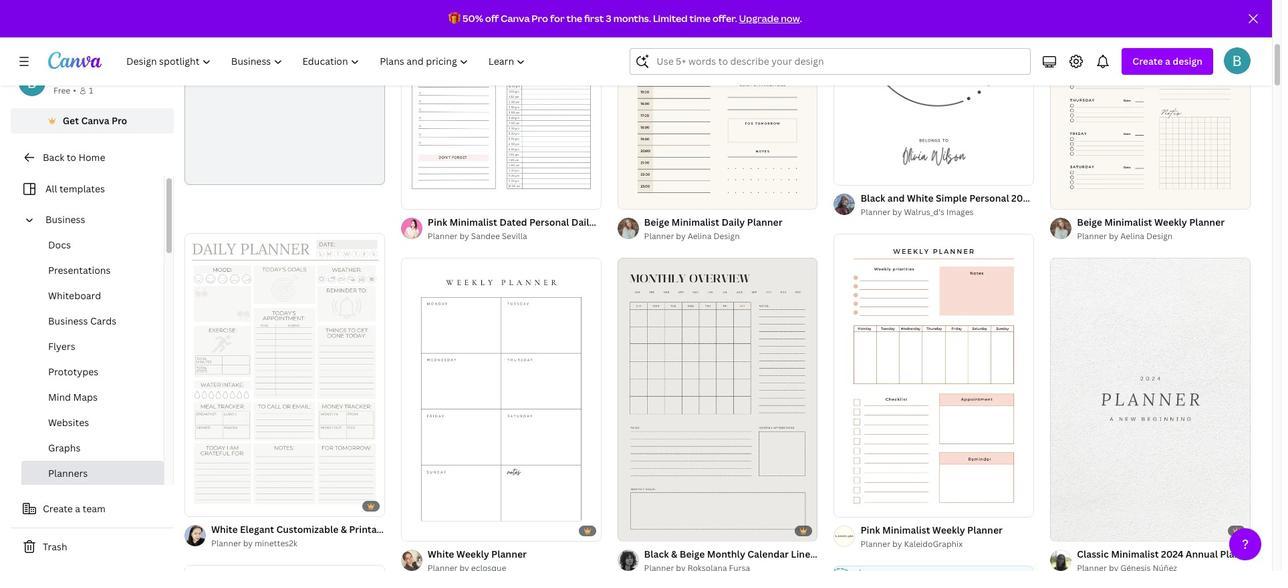 Task type: vqa. For each thing, say whether or not it's contained in the screenshot.
GROUP
no



Task type: describe. For each thing, give the bounding box(es) containing it.
black for black & beige monthly calendar lined planner
[[644, 548, 669, 561]]

trash
[[43, 541, 67, 553]]

first
[[584, 12, 604, 25]]

beige for beige minimalist weekly planner
[[1077, 216, 1102, 229]]

annual
[[1186, 548, 1218, 561]]

create a design
[[1133, 55, 1203, 68]]

weekly for beige minimalist weekly planner
[[1154, 216, 1187, 229]]

printable
[[349, 523, 391, 536]]

by inside beige minimalist daily planner planner by aelina design
[[676, 231, 686, 242]]

aelina for weekly
[[1121, 231, 1144, 242]]

prototypes link
[[21, 360, 164, 385]]

black & beige monthly calendar lined planner image
[[617, 258, 818, 541]]

year
[[1036, 192, 1056, 205]]

images
[[946, 207, 974, 218]]

design
[[1173, 55, 1203, 68]]

2024 inside black and white simple personal 2024 year calendar planner planner by walrus_d's images
[[1011, 192, 1034, 205]]

colorful weekly planner image
[[184, 566, 385, 572]]

3
[[606, 12, 612, 25]]

1 of 2 for beige minimalist weekly planner
[[1060, 193, 1079, 203]]

offer.
[[713, 12, 737, 25]]

off
[[485, 12, 499, 25]]

pink minimalist dated personal daily planner planner by sandee sevilla
[[428, 216, 632, 242]]

get canva pro
[[63, 114, 127, 127]]

mind maps link
[[21, 385, 164, 410]]

by inside pink minimalist dated personal daily planner planner by sandee sevilla
[[460, 231, 469, 242]]

time
[[690, 12, 711, 25]]

presentations
[[48, 264, 111, 277]]

of for beige minimalist daily planner
[[632, 193, 640, 203]]

classic minimalist 2024 annual planner image
[[1050, 258, 1251, 542]]

planner by minettes2k link
[[211, 538, 385, 551]]

daily inside pink minimalist dated personal daily planner planner by sandee sevilla
[[571, 216, 595, 229]]

create a team
[[43, 503, 106, 515]]

a for design
[[1165, 55, 1170, 68]]

white inside black and white simple personal 2024 year calendar planner planner by walrus_d's images
[[907, 192, 934, 205]]

maps
[[73, 391, 98, 404]]

flyers link
[[21, 334, 164, 360]]

prototypes
[[48, 366, 98, 378]]

limited
[[653, 12, 688, 25]]

of inside the 1 of 54 link
[[1065, 526, 1073, 536]]

1 for beige minimalist weekly planner image
[[1060, 193, 1064, 203]]

pink minimalist weekly planner image
[[834, 234, 1034, 517]]

white elegant customizable & printable daily planner planner by minettes2k
[[211, 523, 454, 550]]

1 of 2 link for weekly
[[1050, 0, 1251, 209]]

elegant
[[240, 523, 274, 536]]

now
[[781, 12, 800, 25]]

pink minimalist dated personal daily planner image
[[401, 0, 601, 209]]

customizable
[[276, 523, 338, 536]]

design for weekly
[[1146, 231, 1173, 242]]

all templates link
[[19, 176, 156, 202]]

aelina for daily
[[688, 231, 712, 242]]

of for beige minimalist weekly planner
[[1065, 193, 1073, 203]]

minimalist for beige minimalist weekly planner
[[1104, 216, 1152, 229]]

to
[[67, 151, 76, 164]]

blank
[[274, 65, 298, 78]]

planner by sandee sevilla link
[[428, 230, 601, 243]]

for
[[550, 12, 565, 25]]

white weekly planner image
[[401, 258, 601, 541]]

free •
[[53, 85, 76, 96]]

pink minimalist weekly planner planner by kaleidographix
[[861, 524, 1003, 550]]

white weekly planner
[[428, 548, 527, 561]]

planners
[[48, 467, 88, 480]]

& inside white elegant customizable & printable daily planner planner by minettes2k
[[341, 523, 347, 536]]

sevilla
[[502, 231, 527, 242]]

white weekly planner link
[[428, 548, 527, 562]]

all templates
[[45, 182, 105, 195]]

months.
[[613, 12, 651, 25]]

back to home link
[[11, 144, 174, 171]]

create a team button
[[11, 496, 174, 523]]

graphs link
[[21, 436, 164, 461]]

back to home
[[43, 151, 105, 164]]

by inside pink minimalist weekly planner planner by kaleidographix
[[892, 539, 902, 550]]

0 vertical spatial canva
[[501, 12, 530, 25]]

& inside 'link'
[[671, 548, 677, 561]]

classic minimalist 2024 annual planner link
[[1077, 548, 1256, 562]]

black and white simple personal 2024 year calendar planner image
[[834, 0, 1034, 185]]

1 for beige minimalist daily planner image
[[627, 193, 631, 203]]

black and white simple personal 2024 year calendar planner link
[[861, 191, 1137, 206]]

design for daily
[[714, 231, 740, 242]]

black for black and white simple personal 2024 year calendar planner planner by walrus_d's images
[[861, 192, 885, 205]]

black & beige monthly calendar lined planner link
[[644, 548, 854, 562]]

beige minimalist weekly planner planner by aelina design
[[1077, 216, 1225, 242]]

beige for beige minimalist daily planner
[[644, 216, 669, 229]]

weekly for pink minimalist weekly planner
[[932, 524, 965, 537]]

monthly
[[707, 548, 745, 561]]

beige minimalist daily planner planner by aelina design
[[644, 216, 782, 242]]

.
[[800, 12, 802, 25]]

classic
[[1077, 548, 1109, 561]]

pink for pink minimalist weekly planner
[[861, 524, 880, 537]]

kaleidographix
[[904, 539, 963, 550]]

create a blank planner
[[234, 65, 335, 78]]

simple
[[936, 192, 967, 205]]

2 for beige minimalist weekly planner
[[1074, 193, 1079, 203]]

business cards link
[[21, 309, 164, 334]]

whiteboard link
[[21, 283, 164, 309]]

back
[[43, 151, 64, 164]]

lined
[[791, 548, 816, 561]]

Search search field
[[657, 49, 1022, 74]]

canva inside button
[[81, 114, 109, 127]]

mind
[[48, 391, 71, 404]]

upgrade now button
[[739, 12, 800, 25]]

beige minimalist daily planner link
[[644, 215, 782, 230]]



Task type: locate. For each thing, give the bounding box(es) containing it.
canva right 'off'
[[501, 12, 530, 25]]

2 horizontal spatial personal
[[969, 192, 1009, 205]]

0 horizontal spatial create
[[43, 503, 73, 515]]

0 vertical spatial pro
[[532, 12, 548, 25]]

1 horizontal spatial pro
[[532, 12, 548, 25]]

canva right get
[[81, 114, 109, 127]]

1 horizontal spatial weekly
[[932, 524, 965, 537]]

websites link
[[21, 410, 164, 436]]

beige minimalist daily planner image
[[617, 0, 818, 209]]

beige
[[644, 216, 669, 229], [1077, 216, 1102, 229], [680, 548, 705, 561]]

and
[[888, 192, 905, 205]]

home
[[78, 151, 105, 164]]

1 vertical spatial pro
[[112, 114, 127, 127]]

white for white weekly planner
[[428, 548, 454, 561]]

brad klo image
[[1224, 47, 1251, 74]]

all
[[45, 182, 57, 195]]

0 vertical spatial calendar
[[1058, 192, 1100, 205]]

1 horizontal spatial design
[[1146, 231, 1173, 242]]

2
[[642, 193, 646, 203], [1074, 193, 1079, 203]]

templates
[[59, 182, 105, 195]]

1 horizontal spatial 1 of 2
[[1060, 193, 1079, 203]]

calendar right "year" at the top
[[1058, 192, 1100, 205]]

0 horizontal spatial pink
[[428, 216, 447, 229]]

1 of 2 link
[[617, 0, 818, 209], [1050, 0, 1251, 209]]

create left blank
[[234, 65, 264, 78]]

a left blank
[[266, 65, 271, 78]]

personal right dated
[[529, 216, 569, 229]]

0 vertical spatial &
[[341, 523, 347, 536]]

get
[[63, 114, 79, 127]]

business up flyers
[[48, 315, 88, 328]]

beige minimalist weekly planner image
[[1050, 0, 1251, 209]]

minimalist for pink minimalist weekly planner
[[882, 524, 930, 537]]

black inside black & beige monthly calendar lined planner 'link'
[[644, 548, 669, 561]]

calendar inside black & beige monthly calendar lined planner 'link'
[[748, 548, 789, 561]]

create for create a team
[[43, 503, 73, 515]]

a left team
[[75, 503, 80, 515]]

by left sandee
[[460, 231, 469, 242]]

design down "beige minimalist weekly planner" link
[[1146, 231, 1173, 242]]

1 horizontal spatial create
[[234, 65, 264, 78]]

1 for "classic minimalist 2024 annual planner" image
[[1060, 526, 1064, 536]]

planner by kaleidographix link
[[861, 538, 1003, 552]]

1 horizontal spatial pink
[[861, 524, 880, 537]]

docs link
[[21, 233, 164, 258]]

2024 left "year" at the top
[[1011, 192, 1034, 205]]

presentations link
[[21, 258, 164, 283]]

0 horizontal spatial weekly
[[456, 548, 489, 561]]

by down beige minimalist daily planner link in the right of the page
[[676, 231, 686, 242]]

2024 left annual
[[1161, 548, 1184, 561]]

0 horizontal spatial 1 of 2
[[627, 193, 646, 203]]

a left design
[[1165, 55, 1170, 68]]

planner by aelina design link
[[644, 230, 782, 243], [1077, 230, 1225, 243]]

a for team
[[75, 503, 80, 515]]

1 1 of 2 link from the left
[[617, 0, 818, 209]]

2 2 from the left
[[1074, 193, 1079, 203]]

1 horizontal spatial 2024
[[1161, 548, 1184, 561]]

create left team
[[43, 503, 73, 515]]

business link
[[40, 207, 156, 233]]

pink inside pink minimalist weekly planner planner by kaleidographix
[[861, 524, 880, 537]]

1 vertical spatial business
[[48, 315, 88, 328]]

by left kaleidographix
[[892, 539, 902, 550]]

0 horizontal spatial black
[[644, 548, 669, 561]]

0 horizontal spatial personal
[[53, 70, 93, 83]]

2 design from the left
[[1146, 231, 1173, 242]]

design down beige minimalist daily planner link in the right of the page
[[714, 231, 740, 242]]

business for business cards
[[48, 315, 88, 328]]

1 of 2 for beige minimalist daily planner
[[627, 193, 646, 203]]

2 horizontal spatial beige
[[1077, 216, 1102, 229]]

0 horizontal spatial design
[[714, 231, 740, 242]]

white elegant customizable & printable daily planner link
[[211, 523, 454, 538]]

1 horizontal spatial canva
[[501, 12, 530, 25]]

classic minimalist 2024 annual planner
[[1077, 548, 1256, 561]]

create inside dropdown button
[[1133, 55, 1163, 68]]

walrus_d's
[[904, 207, 944, 218]]

minimalist for beige minimalist daily planner
[[672, 216, 719, 229]]

minimalist inside beige minimalist weekly planner planner by aelina design
[[1104, 216, 1152, 229]]

1 2 from the left
[[642, 193, 646, 203]]

sandee
[[471, 231, 500, 242]]

1 vertical spatial calendar
[[748, 548, 789, 561]]

black & beige monthly calendar lined planner
[[644, 548, 854, 561]]

1 of 54 link
[[1050, 258, 1251, 542]]

1 vertical spatial personal
[[969, 192, 1009, 205]]

1 horizontal spatial personal
[[529, 216, 569, 229]]

🎁 50% off canva pro for the first 3 months. limited time offer. upgrade now .
[[449, 12, 802, 25]]

personal up images
[[969, 192, 1009, 205]]

2 horizontal spatial weekly
[[1154, 216, 1187, 229]]

design inside beige minimalist weekly planner planner by aelina design
[[1146, 231, 1173, 242]]

pink for pink minimalist dated personal daily planner
[[428, 216, 447, 229]]

beige inside black & beige monthly calendar lined planner 'link'
[[680, 548, 705, 561]]

create a blank planner element
[[184, 0, 385, 185]]

create inside button
[[43, 503, 73, 515]]

1 vertical spatial &
[[671, 548, 677, 561]]

business inside business cards link
[[48, 315, 88, 328]]

create a design button
[[1122, 48, 1213, 75]]

0 vertical spatial black
[[861, 192, 885, 205]]

2 1 of 2 link from the left
[[1050, 0, 1251, 209]]

dated
[[499, 216, 527, 229]]

personal up •
[[53, 70, 93, 83]]

personal
[[53, 70, 93, 83], [969, 192, 1009, 205], [529, 216, 569, 229]]

2 horizontal spatial a
[[1165, 55, 1170, 68]]

0 horizontal spatial calendar
[[748, 548, 789, 561]]

minimalist inside pink minimalist dated personal daily planner planner by sandee sevilla
[[449, 216, 497, 229]]

54
[[1074, 526, 1083, 536]]

by down and
[[892, 207, 902, 218]]

1 vertical spatial pink
[[861, 524, 880, 537]]

None search field
[[630, 48, 1031, 75]]

2 vertical spatial personal
[[529, 216, 569, 229]]

aelina down "beige minimalist weekly planner" link
[[1121, 231, 1144, 242]]

business up docs
[[45, 213, 85, 226]]

free
[[53, 85, 70, 96]]

minimalist inside pink minimalist weekly planner planner by kaleidographix
[[882, 524, 930, 537]]

1 vertical spatial weekly
[[932, 524, 965, 537]]

0 vertical spatial personal
[[53, 70, 93, 83]]

1 horizontal spatial 2
[[1074, 193, 1079, 203]]

aelina inside beige minimalist weekly planner planner by aelina design
[[1121, 231, 1144, 242]]

calendar
[[1058, 192, 1100, 205], [748, 548, 789, 561]]

black inside black and white simple personal 2024 year calendar planner planner by walrus_d's images
[[861, 192, 885, 205]]

white inside white elegant customizable & printable daily planner planner by minettes2k
[[211, 523, 238, 536]]

black and white simple personal 2024 year calendar planner planner by walrus_d's images
[[861, 192, 1137, 218]]

design
[[714, 231, 740, 242], [1146, 231, 1173, 242]]

whiteboard
[[48, 289, 101, 302]]

pink
[[428, 216, 447, 229], [861, 524, 880, 537]]

0 vertical spatial pink
[[428, 216, 447, 229]]

1 horizontal spatial 1 of 2 link
[[1050, 0, 1251, 209]]

1 1 of 2 from the left
[[627, 193, 646, 203]]

0 vertical spatial 2024
[[1011, 192, 1034, 205]]

top level navigation element
[[118, 48, 537, 75]]

by down elegant
[[243, 538, 253, 550]]

0 horizontal spatial 2
[[642, 193, 646, 203]]

2 horizontal spatial create
[[1133, 55, 1163, 68]]

of
[[632, 193, 640, 203], [1065, 193, 1073, 203], [1065, 526, 1073, 536]]

create for create a design
[[1133, 55, 1163, 68]]

0 horizontal spatial daily
[[393, 523, 417, 536]]

the
[[567, 12, 582, 25]]

1 horizontal spatial beige
[[680, 548, 705, 561]]

beige inside beige minimalist weekly planner planner by aelina design
[[1077, 216, 1102, 229]]

0 vertical spatial business
[[45, 213, 85, 226]]

design inside beige minimalist daily planner planner by aelina design
[[714, 231, 740, 242]]

flyers
[[48, 340, 75, 353]]

pro inside button
[[112, 114, 127, 127]]

1 aelina from the left
[[688, 231, 712, 242]]

minettes2k
[[255, 538, 297, 550]]

team
[[83, 503, 106, 515]]

create for create a blank planner
[[234, 65, 264, 78]]

1 vertical spatial canva
[[81, 114, 109, 127]]

0 horizontal spatial 1 of 2 link
[[617, 0, 818, 209]]

0 horizontal spatial white
[[211, 523, 238, 536]]

2 horizontal spatial white
[[907, 192, 934, 205]]

1 horizontal spatial white
[[428, 548, 454, 561]]

50%
[[463, 12, 483, 25]]

pink minimalist dated personal daily planner link
[[428, 215, 632, 230]]

by down "beige minimalist weekly planner" link
[[1109, 231, 1119, 242]]

get canva pro button
[[11, 108, 174, 134]]

0 horizontal spatial canva
[[81, 114, 109, 127]]

2 for beige minimalist daily planner
[[642, 193, 646, 203]]

2024
[[1011, 192, 1034, 205], [1161, 548, 1184, 561]]

minimalist for pink minimalist dated personal daily planner
[[449, 216, 497, 229]]

🎁
[[449, 12, 461, 25]]

cards
[[90, 315, 116, 328]]

1 horizontal spatial a
[[266, 65, 271, 78]]

1 design from the left
[[714, 231, 740, 242]]

a inside dropdown button
[[1165, 55, 1170, 68]]

0 horizontal spatial planner by aelina design link
[[644, 230, 782, 243]]

2 horizontal spatial daily
[[722, 216, 745, 229]]

pink minimalist weekly planner link
[[861, 524, 1003, 538]]

daily
[[571, 216, 595, 229], [722, 216, 745, 229], [393, 523, 417, 536]]

blue and green minimalist chore charts planner image
[[834, 566, 1034, 572]]

1 of 2 link for daily
[[617, 0, 818, 209]]

pro left for
[[532, 12, 548, 25]]

white elegant customizable & printable daily planner image
[[184, 233, 385, 517]]

websites
[[48, 416, 89, 429]]

1 horizontal spatial black
[[861, 192, 885, 205]]

aelina down beige minimalist daily planner link in the right of the page
[[688, 231, 712, 242]]

0 horizontal spatial beige
[[644, 216, 669, 229]]

0 horizontal spatial aelina
[[688, 231, 712, 242]]

business
[[45, 213, 85, 226], [48, 315, 88, 328]]

pink inside pink minimalist dated personal daily planner planner by sandee sevilla
[[428, 216, 447, 229]]

by inside white elegant customizable & printable daily planner planner by minettes2k
[[243, 538, 253, 550]]

1 vertical spatial black
[[644, 548, 669, 561]]

minimalist inside beige minimalist daily planner planner by aelina design
[[672, 216, 719, 229]]

0 vertical spatial white
[[907, 192, 934, 205]]

black
[[861, 192, 885, 205], [644, 548, 669, 561]]

pro up back to home link
[[112, 114, 127, 127]]

beige inside beige minimalist daily planner planner by aelina design
[[644, 216, 669, 229]]

business for business
[[45, 213, 85, 226]]

a inside button
[[75, 503, 80, 515]]

1 horizontal spatial daily
[[571, 216, 595, 229]]

1 horizontal spatial planner by aelina design link
[[1077, 230, 1225, 243]]

1 horizontal spatial &
[[671, 548, 677, 561]]

create a blank planner link
[[184, 0, 385, 185]]

create
[[1133, 55, 1163, 68], [234, 65, 264, 78], [43, 503, 73, 515]]

1 planner by aelina design link from the left
[[644, 230, 782, 243]]

0 horizontal spatial 2024
[[1011, 192, 1034, 205]]

daily inside white elegant customizable & printable daily planner planner by minettes2k
[[393, 523, 417, 536]]

graphs
[[48, 442, 81, 455]]

2 aelina from the left
[[1121, 231, 1144, 242]]

upgrade
[[739, 12, 779, 25]]

daily inside beige minimalist daily planner planner by aelina design
[[722, 216, 745, 229]]

2 planner by aelina design link from the left
[[1077, 230, 1225, 243]]

2 1 of 2 from the left
[[1060, 193, 1079, 203]]

& left printable
[[341, 523, 347, 536]]

weekly inside pink minimalist weekly planner planner by kaleidographix
[[932, 524, 965, 537]]

white
[[907, 192, 934, 205], [211, 523, 238, 536], [428, 548, 454, 561]]

0 horizontal spatial pro
[[112, 114, 127, 127]]

1 vertical spatial 2024
[[1161, 548, 1184, 561]]

planner by aelina design link for weekly
[[1077, 230, 1225, 243]]

pro
[[532, 12, 548, 25], [112, 114, 127, 127]]

1 vertical spatial white
[[211, 523, 238, 536]]

business cards
[[48, 315, 116, 328]]

trash link
[[11, 534, 174, 561]]

1 of 54
[[1060, 526, 1083, 536]]

0 horizontal spatial &
[[341, 523, 347, 536]]

white for white elegant customizable & printable daily planner planner by minettes2k
[[211, 523, 238, 536]]

calendar inside black and white simple personal 2024 year calendar planner planner by walrus_d's images
[[1058, 192, 1100, 205]]

2 vertical spatial white
[[428, 548, 454, 561]]

create left design
[[1133, 55, 1163, 68]]

1 horizontal spatial calendar
[[1058, 192, 1100, 205]]

•
[[73, 85, 76, 96]]

planner by aelina design link for daily
[[644, 230, 782, 243]]

& left monthly
[[671, 548, 677, 561]]

2 vertical spatial weekly
[[456, 548, 489, 561]]

0 horizontal spatial a
[[75, 503, 80, 515]]

0 vertical spatial weekly
[[1154, 216, 1187, 229]]

1 horizontal spatial aelina
[[1121, 231, 1144, 242]]

beige minimalist weekly planner link
[[1077, 215, 1225, 230]]

docs
[[48, 239, 71, 251]]

by inside beige minimalist weekly planner planner by aelina design
[[1109, 231, 1119, 242]]

canva
[[501, 12, 530, 25], [81, 114, 109, 127]]

planner inside 'link'
[[819, 548, 854, 561]]

personal inside black and white simple personal 2024 year calendar planner planner by walrus_d's images
[[969, 192, 1009, 205]]

personal inside pink minimalist dated personal daily planner planner by sandee sevilla
[[529, 216, 569, 229]]

weekly inside beige minimalist weekly planner planner by aelina design
[[1154, 216, 1187, 229]]

a for blank
[[266, 65, 271, 78]]

aelina inside beige minimalist daily planner planner by aelina design
[[688, 231, 712, 242]]

calendar left the lined
[[748, 548, 789, 561]]

&
[[341, 523, 347, 536], [671, 548, 677, 561]]

weekly
[[1154, 216, 1187, 229], [932, 524, 965, 537], [456, 548, 489, 561]]

by inside black and white simple personal 2024 year calendar planner planner by walrus_d's images
[[892, 207, 902, 218]]

planner by walrus_d's images link
[[861, 206, 1034, 219]]



